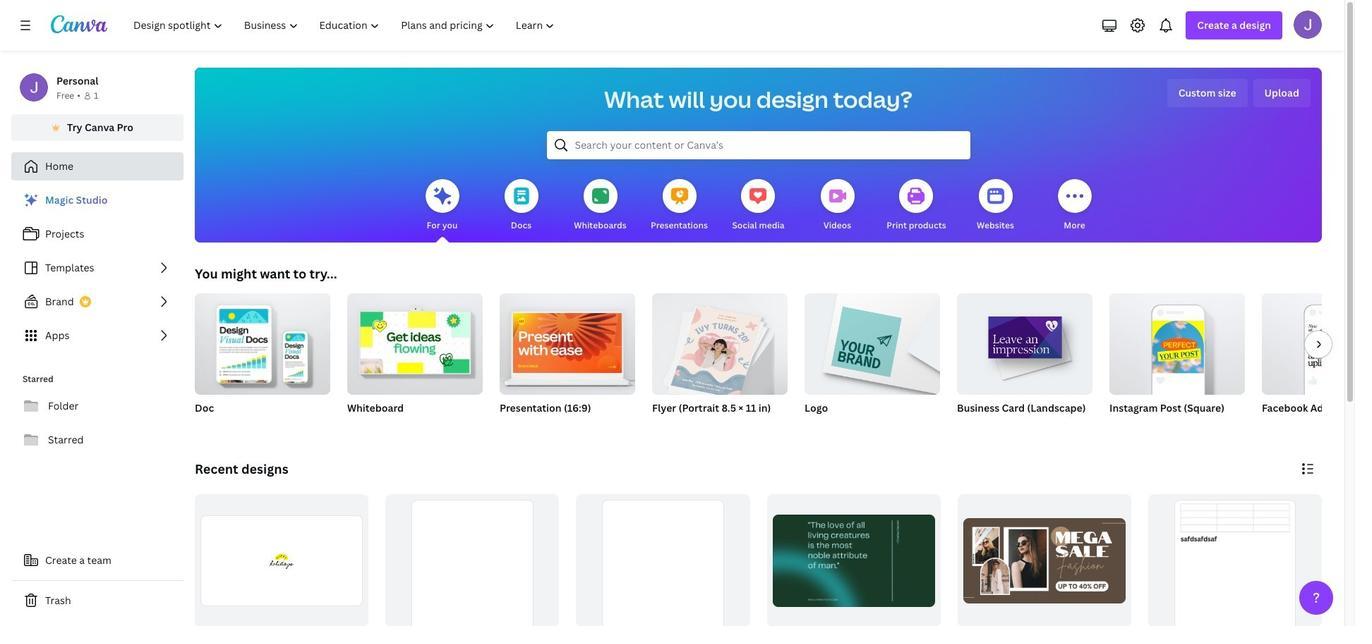 Task type: vqa. For each thing, say whether or not it's contained in the screenshot.
list at the left of page
yes



Task type: describe. For each thing, give the bounding box(es) containing it.
Search search field
[[575, 132, 942, 159]]

top level navigation element
[[124, 11, 567, 40]]

jacob simon image
[[1294, 11, 1322, 39]]



Task type: locate. For each thing, give the bounding box(es) containing it.
None search field
[[547, 131, 970, 160]]

group
[[347, 288, 483, 433], [347, 288, 483, 395], [500, 288, 635, 433], [500, 288, 635, 395], [652, 288, 788, 433], [652, 288, 788, 400], [805, 288, 940, 433], [805, 288, 940, 395], [957, 288, 1093, 433], [957, 288, 1093, 395], [1110, 288, 1245, 433], [1110, 288, 1245, 395], [195, 294, 330, 433], [1262, 294, 1355, 433], [1262, 294, 1355, 395], [386, 495, 559, 627], [576, 495, 750, 627], [767, 495, 941, 627], [958, 495, 1131, 627], [1148, 495, 1322, 627]]

list
[[11, 186, 184, 350]]



